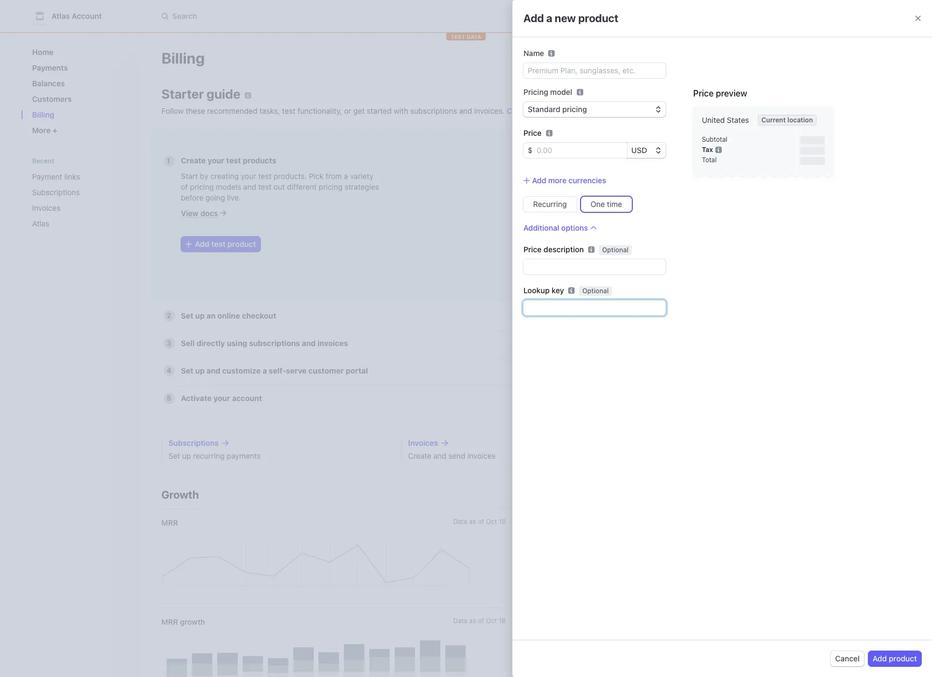 Task type: locate. For each thing, give the bounding box(es) containing it.
oct for mrr
[[486, 518, 497, 526]]

functionality,
[[298, 106, 342, 115]]

subscriptions down 'payment links'
[[32, 188, 80, 197]]

0 vertical spatial subscriptions
[[32, 188, 80, 197]]

0 vertical spatial guide
[[207, 86, 241, 101]]

invoices link
[[28, 199, 116, 217], [408, 438, 628, 449]]

your inside start by creating your test products. pick from a variety of pricing models and test out different pricing strategies before going live.
[[241, 172, 256, 181]]

recurring
[[193, 452, 225, 461]]

0 horizontal spatial invoices link
[[28, 199, 116, 217]]

docs
[[201, 209, 218, 218]]

guide
[[207, 86, 241, 101], [548, 106, 568, 115]]

0 vertical spatial mrr
[[162, 518, 178, 528]]

currencies
[[569, 176, 607, 185]]

atlas for atlas account
[[52, 11, 70, 21]]

with
[[394, 106, 409, 115]]

atlas link
[[28, 215, 116, 233]]

0 horizontal spatial subscriptions link
[[28, 183, 116, 201]]

2 horizontal spatial and
[[460, 106, 472, 115]]

location
[[788, 116, 814, 124]]

test down products
[[258, 172, 272, 181]]

1
[[167, 157, 170, 165]]

of for mrr growth
[[478, 617, 484, 625]]

test right tasks,
[[282, 106, 296, 115]]

atlas for atlas
[[32, 219, 49, 228]]

1 vertical spatial 18
[[499, 617, 506, 625]]

0 vertical spatial create
[[181, 156, 206, 165]]

1 horizontal spatial billing
[[162, 49, 205, 67]]

0 horizontal spatial subscriptions
[[32, 188, 80, 197]]

2 18 from the top
[[499, 617, 506, 625]]

and
[[460, 106, 472, 115], [243, 182, 256, 192], [434, 452, 447, 461]]

follow
[[162, 106, 184, 115]]

info image
[[577, 89, 583, 95], [716, 146, 722, 153]]

pricing
[[190, 182, 214, 192], [319, 182, 343, 192]]

test
[[282, 106, 296, 115], [226, 156, 241, 165], [258, 172, 272, 181], [258, 182, 272, 192], [211, 240, 226, 249]]

1 vertical spatial guide
[[548, 106, 568, 115]]

1 pricing from the left
[[190, 182, 214, 192]]

invoices
[[32, 203, 61, 213], [408, 439, 438, 448]]

and left 'send'
[[434, 452, 447, 461]]

price up the $
[[524, 128, 542, 138]]

Premium Plan, sunglasses, etc. text field
[[524, 63, 666, 78]]

pricing down from
[[319, 182, 343, 192]]

united
[[702, 115, 725, 125]]

2 as from the top
[[470, 617, 477, 625]]

0 vertical spatial oct
[[486, 518, 497, 526]]

account
[[72, 11, 102, 21]]

different
[[287, 182, 317, 192]]

oct for mrr growth
[[486, 617, 497, 625]]

0 vertical spatial data as of oct 18
[[454, 518, 506, 526]]

optional for lookup key
[[583, 287, 609, 295]]

1 vertical spatial mrr
[[162, 618, 178, 627]]

1 vertical spatial info image
[[716, 146, 722, 153]]

0 horizontal spatial and
[[243, 182, 256, 192]]

billing
[[162, 49, 205, 67], [32, 110, 54, 119]]

price for price
[[524, 128, 542, 138]]

tax
[[702, 146, 714, 154]]

lookup
[[524, 286, 550, 295]]

0 vertical spatial subscriptions link
[[28, 183, 116, 201]]

add left the more
[[532, 176, 547, 185]]

add down view docs link
[[195, 240, 210, 249]]

1 horizontal spatial your
[[241, 172, 256, 181]]

new
[[555, 12, 576, 24]]

guide up recommended
[[207, 86, 241, 101]]

atlas
[[52, 11, 70, 21], [32, 219, 49, 228]]

1 vertical spatial create
[[408, 452, 432, 461]]

1 vertical spatial price
[[524, 128, 542, 138]]

1 horizontal spatial atlas
[[52, 11, 70, 21]]

mrr for mrr growth
[[162, 618, 178, 627]]

1 horizontal spatial subscriptions
[[169, 439, 219, 448]]

optional down time
[[603, 246, 629, 254]]

by
[[200, 172, 208, 181]]

0 vertical spatial atlas
[[52, 11, 70, 21]]

add left "new"
[[524, 12, 544, 24]]

2 vertical spatial product
[[890, 654, 918, 664]]

mrr
[[162, 518, 178, 528], [162, 618, 178, 627]]

current location
[[762, 116, 814, 124]]

as
[[470, 518, 477, 526], [470, 617, 477, 625]]

balances link
[[28, 74, 131, 92]]

subtotal
[[702, 135, 728, 144]]

0 horizontal spatial your
[[208, 156, 225, 165]]

price down "additional" on the right of page
[[524, 245, 542, 254]]

test down docs on the left of the page
[[211, 240, 226, 249]]

1 vertical spatial product
[[228, 240, 256, 249]]

optional right the key
[[583, 287, 609, 295]]

more
[[32, 126, 53, 135]]

add for add test product
[[195, 240, 210, 249]]

1 vertical spatial and
[[243, 182, 256, 192]]

1 vertical spatial atlas
[[32, 219, 49, 228]]

invoices up create and send invoices
[[408, 439, 438, 448]]

home link
[[28, 43, 131, 61]]

atlas account button
[[32, 9, 113, 24]]

0 vertical spatial price
[[694, 88, 714, 98]]

optional
[[603, 246, 629, 254], [583, 287, 609, 295]]

as for mrr growth
[[470, 617, 477, 625]]

1 vertical spatial of
[[478, 518, 484, 526]]

view docs link
[[181, 209, 227, 218]]

follow these recommended tasks, test functionality, or get started with subscriptions and invoices.
[[162, 106, 505, 115]]

0 vertical spatial of
[[181, 182, 188, 192]]

2 vertical spatial and
[[434, 452, 447, 461]]

pricing down by
[[190, 182, 214, 192]]

oct
[[486, 518, 497, 526], [486, 617, 497, 625]]

1 data from the top
[[454, 518, 468, 526]]

description
[[544, 245, 584, 254]]

1 as from the top
[[470, 518, 477, 526]]

1 horizontal spatial create
[[408, 452, 432, 461]]

price
[[694, 88, 714, 98], [524, 128, 542, 138], [524, 245, 542, 254]]

price left the preview
[[694, 88, 714, 98]]

invoices link inside recent element
[[28, 199, 116, 217]]

of
[[181, 182, 188, 192], [478, 518, 484, 526], [478, 617, 484, 625]]

pricing model
[[524, 87, 573, 97]]

a right from
[[344, 172, 348, 181]]

18
[[499, 518, 506, 526], [499, 617, 506, 625]]

1 horizontal spatial guide
[[548, 106, 568, 115]]

add for add product
[[873, 654, 888, 664]]

recent navigation links element
[[21, 156, 140, 233]]

0 vertical spatial a
[[547, 12, 553, 24]]

subscriptions link up payments
[[169, 438, 389, 449]]

1 vertical spatial invoices link
[[408, 438, 628, 449]]

add product button
[[869, 652, 922, 667]]

0 horizontal spatial billing
[[32, 110, 54, 119]]

1 horizontal spatial pricing
[[319, 182, 343, 192]]

None text field
[[524, 301, 666, 316]]

pricing
[[524, 87, 549, 97]]

1 vertical spatial your
[[241, 172, 256, 181]]

1 vertical spatial oct
[[486, 617, 497, 625]]

billing up more
[[32, 110, 54, 119]]

data
[[454, 518, 468, 526], [454, 617, 468, 625]]

0 vertical spatial info image
[[577, 89, 583, 95]]

2 horizontal spatial product
[[890, 654, 918, 664]]

1 18 from the top
[[499, 518, 506, 526]]

data for mrr
[[454, 518, 468, 526]]

1 vertical spatial billing
[[32, 110, 54, 119]]

and left invoices.
[[460, 106, 472, 115]]

2 data from the top
[[454, 617, 468, 625]]

billing inside core navigation links element
[[32, 110, 54, 119]]

0 horizontal spatial guide
[[207, 86, 241, 101]]

0 horizontal spatial atlas
[[32, 219, 49, 228]]

atlas left account
[[52, 11, 70, 21]]

search
[[172, 11, 197, 21]]

info image right model
[[577, 89, 583, 95]]

optional for price description
[[603, 246, 629, 254]]

going
[[206, 193, 225, 202]]

guide down model
[[548, 106, 568, 115]]

subscriptions
[[411, 106, 457, 115]]

products
[[243, 156, 277, 165]]

of inside start by creating your test products. pick from a variety of pricing models and test out different pricing strategies before going live.
[[181, 182, 188, 192]]

usd button
[[627, 143, 666, 158]]

2 vertical spatial of
[[478, 617, 484, 625]]

0 vertical spatial data
[[454, 518, 468, 526]]

1 vertical spatial as
[[470, 617, 477, 625]]

0 vertical spatial optional
[[603, 246, 629, 254]]

recurring
[[534, 200, 567, 209]]

2 vertical spatial price
[[524, 245, 542, 254]]

and right models
[[243, 182, 256, 192]]

add for add more currencies
[[532, 176, 547, 185]]

$ button
[[524, 143, 533, 158]]

data as of oct 18
[[454, 518, 506, 526], [454, 617, 506, 625]]

atlas inside recent element
[[32, 219, 49, 228]]

subscriptions
[[32, 188, 80, 197], [169, 439, 219, 448]]

mrr down growth at left bottom
[[162, 518, 178, 528]]

subscriptions link
[[28, 183, 116, 201], [169, 438, 389, 449]]

0 horizontal spatial a
[[344, 172, 348, 181]]

a left "new"
[[547, 12, 553, 24]]

states
[[727, 115, 750, 125]]

invoices up 'atlas' link
[[32, 203, 61, 213]]

1 vertical spatial optional
[[583, 287, 609, 295]]

create up start
[[181, 156, 206, 165]]

1 oct from the top
[[486, 518, 497, 526]]

1 mrr from the top
[[162, 518, 178, 528]]

1 horizontal spatial a
[[547, 12, 553, 24]]

creating
[[211, 172, 239, 181]]

18 for mrr
[[499, 518, 506, 526]]

test up creating at the left of the page
[[226, 156, 241, 165]]

subscriptions up up
[[169, 439, 219, 448]]

1 vertical spatial data as of oct 18
[[454, 617, 506, 625]]

0 horizontal spatial create
[[181, 156, 206, 165]]

total
[[702, 156, 717, 164]]

1 vertical spatial a
[[344, 172, 348, 181]]

2 mrr from the top
[[162, 618, 178, 627]]

2 oct from the top
[[486, 617, 497, 625]]

0 vertical spatial product
[[579, 12, 619, 24]]

0 vertical spatial 18
[[499, 518, 506, 526]]

create
[[181, 156, 206, 165], [408, 452, 432, 461]]

0 horizontal spatial product
[[228, 240, 256, 249]]

create left 'send'
[[408, 452, 432, 461]]

invoices
[[468, 452, 496, 461]]

add
[[524, 12, 544, 24], [532, 176, 547, 185], [195, 240, 210, 249], [873, 654, 888, 664]]

customize guide link
[[507, 106, 575, 115]]

1 vertical spatial subscriptions
[[169, 439, 219, 448]]

payment
[[32, 172, 62, 181]]

test left out
[[258, 182, 272, 192]]

1 horizontal spatial invoices
[[408, 439, 438, 448]]

0 vertical spatial billing
[[162, 49, 205, 67]]

a
[[547, 12, 553, 24], [344, 172, 348, 181]]

create your test products
[[181, 156, 277, 165]]

your down products
[[241, 172, 256, 181]]

0 vertical spatial as
[[470, 518, 477, 526]]

strategies
[[345, 182, 379, 192]]

price preview
[[694, 88, 748, 98]]

1 horizontal spatial subscriptions link
[[169, 438, 389, 449]]

1 horizontal spatial product
[[579, 12, 619, 24]]

subscriptions link down links
[[28, 183, 116, 201]]

1 data as of oct 18 from the top
[[454, 518, 506, 526]]

0 vertical spatial invoices
[[32, 203, 61, 213]]

0 horizontal spatial info image
[[577, 89, 583, 95]]

your up creating at the left of the page
[[208, 156, 225, 165]]

additional
[[524, 223, 560, 233]]

0 horizontal spatial invoices
[[32, 203, 61, 213]]

0.00 text field
[[533, 143, 627, 158]]

invoices link down payment links link in the top left of the page
[[28, 199, 116, 217]]

add right cancel
[[873, 654, 888, 664]]

billing up 'starter'
[[162, 49, 205, 67]]

invoices link up invoices at the right bottom of page
[[408, 438, 628, 449]]

info image down subtotal
[[716, 146, 722, 153]]

0 horizontal spatial pricing
[[190, 182, 214, 192]]

0 vertical spatial invoices link
[[28, 199, 116, 217]]

data as of oct 18 for mrr growth
[[454, 617, 506, 625]]

None text field
[[524, 260, 666, 275]]

0 vertical spatial and
[[460, 106, 472, 115]]

2 data as of oct 18 from the top
[[454, 617, 506, 625]]

0 vertical spatial your
[[208, 156, 225, 165]]

atlas inside button
[[52, 11, 70, 21]]

payment links link
[[28, 168, 116, 186]]

atlas down 'payment'
[[32, 219, 49, 228]]

customize guide
[[507, 106, 568, 115]]

1 vertical spatial data
[[454, 617, 468, 625]]

mrr left growth
[[162, 618, 178, 627]]



Task type: vqa. For each thing, say whether or not it's contained in the screenshot.
40,000
no



Task type: describe. For each thing, give the bounding box(es) containing it.
additional options
[[524, 223, 588, 233]]

a inside start by creating your test products. pick from a variety of pricing models and test out different pricing strategies before going live.
[[344, 172, 348, 181]]

add more currencies
[[532, 176, 607, 185]]

and inside start by creating your test products. pick from a variety of pricing models and test out different pricing strategies before going live.
[[243, 182, 256, 192]]

create for create your test products
[[181, 156, 206, 165]]

mrr for mrr
[[162, 518, 178, 528]]

recent element
[[21, 168, 140, 233]]

growth
[[180, 618, 205, 627]]

Search search field
[[155, 6, 459, 26]]

core navigation links element
[[28, 43, 131, 139]]

1 horizontal spatial info image
[[716, 146, 722, 153]]

model
[[551, 87, 573, 97]]

current
[[762, 116, 786, 124]]

home
[[32, 47, 54, 57]]

up
[[182, 452, 191, 461]]

atlas account
[[52, 11, 102, 21]]

more
[[549, 176, 567, 185]]

additional options button
[[524, 223, 597, 234]]

18 for mrr growth
[[499, 617, 506, 625]]

pick
[[309, 172, 324, 181]]

starter guide
[[162, 86, 241, 101]]

these
[[186, 106, 205, 115]]

from
[[326, 172, 342, 181]]

products.
[[274, 172, 307, 181]]

or
[[344, 106, 352, 115]]

add product
[[873, 654, 918, 664]]

billing link
[[28, 106, 131, 124]]

recent
[[32, 157, 54, 165]]

1 vertical spatial subscriptions link
[[169, 438, 389, 449]]

invoices inside recent element
[[32, 203, 61, 213]]

info element
[[577, 89, 583, 95]]

as for mrr
[[470, 518, 477, 526]]

name
[[524, 49, 545, 58]]

start by creating your test products. pick from a variety of pricing models and test out different pricing strategies before going live.
[[181, 172, 379, 202]]

mrr growth
[[162, 618, 205, 627]]

starter
[[162, 86, 204, 101]]

data for mrr growth
[[454, 617, 468, 625]]

price for price description
[[524, 245, 542, 254]]

$
[[528, 146, 533, 155]]

2 pricing from the left
[[319, 182, 343, 192]]

add test product link
[[181, 237, 261, 252]]

payment links
[[32, 172, 80, 181]]

subscriptions inside recent element
[[32, 188, 80, 197]]

one
[[591, 200, 605, 209]]

time
[[607, 200, 623, 209]]

test inside add test product link
[[211, 240, 226, 249]]

set
[[169, 452, 180, 461]]

add a new product
[[524, 12, 619, 24]]

payments
[[227, 452, 261, 461]]

add test product
[[195, 240, 256, 249]]

price for price preview
[[694, 88, 714, 98]]

one time
[[591, 200, 623, 209]]

guide for customize guide
[[548, 106, 568, 115]]

test data
[[451, 33, 482, 40]]

invoices.
[[475, 106, 505, 115]]

add more currencies button
[[524, 175, 607, 186]]

payments
[[32, 63, 68, 72]]

lookup key
[[524, 286, 564, 295]]

1 horizontal spatial and
[[434, 452, 447, 461]]

1 horizontal spatial invoices link
[[408, 438, 628, 449]]

set up recurring payments
[[169, 452, 261, 461]]

get
[[354, 106, 365, 115]]

cancel
[[836, 654, 860, 664]]

create for create and send invoices
[[408, 452, 432, 461]]

preview
[[716, 88, 748, 98]]

test
[[451, 33, 465, 40]]

balances
[[32, 79, 65, 88]]

view docs
[[181, 209, 218, 218]]

links
[[64, 172, 80, 181]]

models
[[216, 182, 241, 192]]

of for mrr
[[478, 518, 484, 526]]

data as of oct 18 for mrr
[[454, 518, 506, 526]]

guide for starter guide
[[207, 86, 241, 101]]

add for add a new product
[[524, 12, 544, 24]]

customers link
[[28, 90, 131, 108]]

key
[[552, 286, 564, 295]]

product inside button
[[890, 654, 918, 664]]

data
[[467, 33, 482, 40]]

send
[[449, 452, 466, 461]]

start
[[181, 172, 198, 181]]

before
[[181, 193, 204, 202]]

view
[[181, 209, 199, 218]]

out
[[274, 182, 285, 192]]

1 vertical spatial invoices
[[408, 439, 438, 448]]

usd
[[632, 146, 648, 155]]

started
[[367, 106, 392, 115]]

options
[[562, 223, 588, 233]]

recommended
[[207, 106, 258, 115]]

create and send invoices
[[408, 452, 496, 461]]

live.
[[227, 193, 241, 202]]

variety
[[350, 172, 374, 181]]

customers
[[32, 94, 72, 104]]

price description
[[524, 245, 584, 254]]



